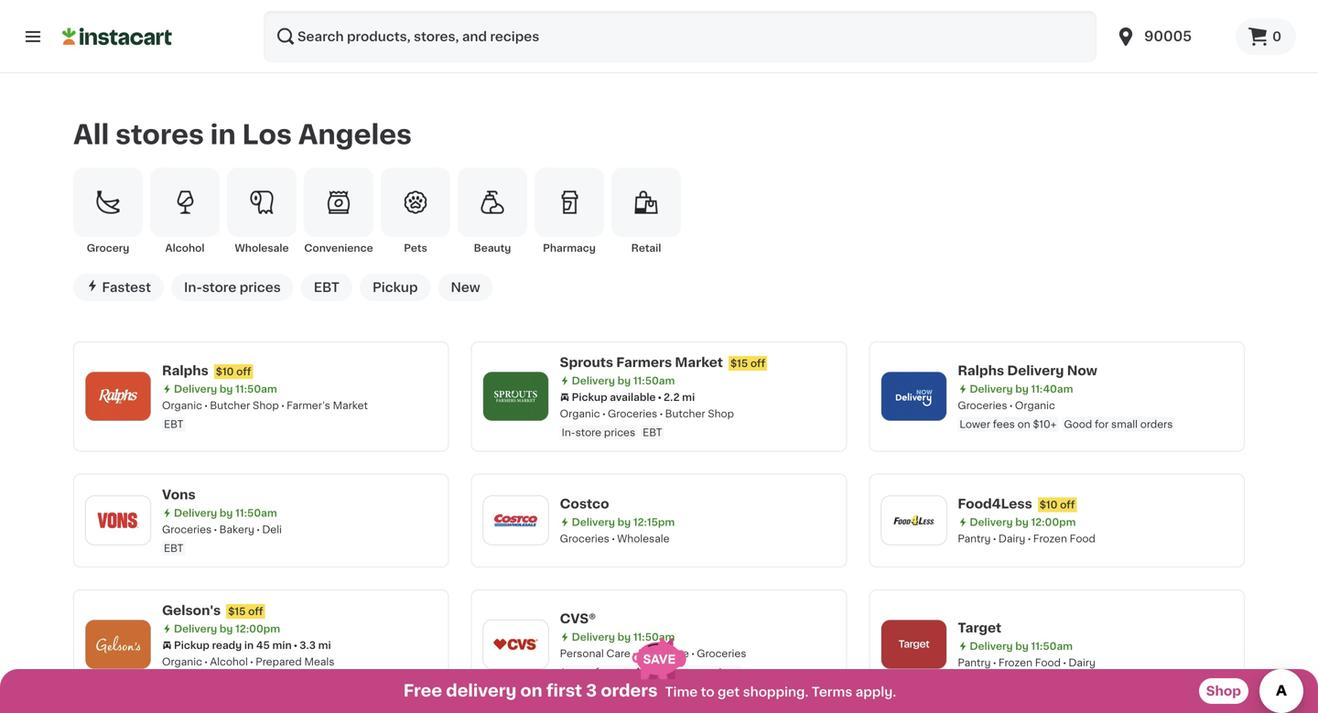 Task type: locate. For each thing, give the bounding box(es) containing it.
2 horizontal spatial store
[[680, 668, 706, 678]]

shop down sprouts farmers market $15 off
[[708, 409, 735, 419]]

fastest button
[[73, 274, 164, 301]]

0 vertical spatial $10
[[216, 367, 234, 377]]

$10 up pantry dairy frozen food
[[1040, 500, 1058, 510]]

pickup inside button
[[373, 281, 418, 294]]

fees down care
[[595, 668, 617, 678]]

ralphs
[[162, 364, 209, 377], [958, 364, 1005, 377]]

market up 2.2 mi
[[675, 356, 723, 369]]

off for food4less
[[1061, 500, 1076, 510]]

0 horizontal spatial store
[[202, 281, 237, 294]]

in- down pickup available
[[562, 428, 576, 438]]

pantry
[[958, 534, 991, 544], [958, 658, 991, 668]]

2 horizontal spatial on
[[1018, 419, 1031, 429]]

butcher down ralphs $10 off
[[210, 401, 250, 411]]

ralphs logo image
[[94, 373, 142, 420]]

0 horizontal spatial market
[[333, 401, 368, 411]]

pantry down target
[[958, 658, 991, 668]]

$10 for ralphs
[[216, 367, 234, 377]]

lower inside groceries organic lower fees on $10+ good for small orders
[[960, 419, 991, 429]]

1 vertical spatial dairy
[[1069, 658, 1096, 668]]

0 horizontal spatial delivery by 12:00pm
[[174, 624, 280, 634]]

0 horizontal spatial fees
[[595, 668, 617, 678]]

shop
[[253, 401, 279, 411], [708, 409, 735, 419], [1207, 685, 1242, 698]]

by up care
[[618, 632, 631, 642]]

good
[[1065, 419, 1093, 429]]

apply.
[[856, 686, 897, 699]]

by up ready
[[220, 624, 233, 634]]

0 vertical spatial in
[[210, 122, 236, 148]]

delivery down sprouts
[[572, 376, 615, 386]]

by for bakery
[[220, 508, 233, 518]]

in- inside button
[[184, 281, 202, 294]]

by for wholesale
[[618, 518, 631, 528]]

1 horizontal spatial prices
[[604, 428, 636, 438]]

1 horizontal spatial $10
[[1040, 500, 1058, 510]]

1 horizontal spatial lower
[[960, 419, 991, 429]]

store
[[202, 281, 237, 294], [576, 428, 602, 438], [680, 668, 706, 678]]

0 vertical spatial in-
[[184, 281, 202, 294]]

11:50am down sprouts farmers market $15 off
[[634, 376, 675, 386]]

frozen down target
[[999, 658, 1033, 668]]

in left los
[[210, 122, 236, 148]]

delivery for dairy
[[970, 518, 1013, 528]]

groceries up get
[[697, 649, 747, 659]]

pickup down gelson's
[[174, 641, 210, 651]]

delivery by 12:00pm up ready
[[174, 624, 280, 634]]

12:00pm for food4less
[[1032, 518, 1077, 528]]

1 vertical spatial in
[[244, 641, 254, 651]]

delivery by 11:50am up pantry frozen food dairy
[[970, 642, 1073, 652]]

on left first
[[521, 683, 543, 699]]

mi for off
[[318, 641, 331, 651]]

delivery by 12:00pm for gelson's
[[174, 624, 280, 634]]

fees inside personal care drugstore groceries lower fees on $10+ in-store prices
[[595, 668, 617, 678]]

shop left the close image
[[1207, 685, 1242, 698]]

off inside ralphs $10 off
[[236, 367, 251, 377]]

groceries down 'vons'
[[162, 525, 212, 535]]

in for ready
[[244, 641, 254, 651]]

pickup down sprouts
[[572, 392, 608, 402]]

alcohol up in-store prices button
[[165, 243, 205, 253]]

1 vertical spatial lower
[[562, 668, 593, 678]]

groceries
[[958, 401, 1008, 411], [608, 409, 658, 419], [162, 525, 212, 535], [560, 534, 610, 544], [697, 649, 747, 659]]

prices
[[240, 281, 281, 294], [604, 428, 636, 438], [709, 668, 740, 678]]

0 horizontal spatial $15
[[228, 607, 246, 617]]

ebt inside organic groceries butcher shop in-store prices ebt
[[643, 428, 663, 438]]

now
[[1068, 364, 1098, 377]]

0 horizontal spatial alcohol
[[165, 243, 205, 253]]

0 vertical spatial lower
[[960, 419, 991, 429]]

organic inside organic groceries butcher shop in-store prices ebt
[[560, 409, 600, 419]]

1 pantry from the top
[[958, 534, 991, 544]]

orders down personal care drugstore groceries lower fees on $10+ in-store prices
[[601, 683, 658, 699]]

0 horizontal spatial in-
[[184, 281, 202, 294]]

delivery down ralphs $10 off
[[174, 384, 217, 394]]

1 horizontal spatial orders
[[1141, 419, 1174, 429]]

butcher down 2.2 mi
[[665, 409, 706, 419]]

get
[[718, 686, 740, 699]]

delivery down food4less
[[970, 518, 1013, 528]]

first
[[547, 683, 583, 699]]

groceries down costco
[[560, 534, 610, 544]]

organic down ralphs $10 off
[[162, 401, 202, 411]]

2 horizontal spatial shop
[[1207, 685, 1242, 698]]

lower down delivery by 11:40am
[[960, 419, 991, 429]]

1 vertical spatial pantry
[[958, 658, 991, 668]]

on
[[1018, 419, 1031, 429], [620, 668, 633, 678], [521, 683, 543, 699]]

delivery by 11:50am
[[572, 376, 675, 386], [174, 384, 277, 394], [174, 508, 277, 518], [572, 632, 675, 642], [970, 642, 1073, 652]]

target
[[958, 622, 1002, 635]]

11:50am
[[634, 376, 675, 386], [236, 384, 277, 394], [236, 508, 277, 518], [634, 632, 675, 642], [1032, 642, 1073, 652]]

delivery by 12:15pm
[[572, 518, 675, 528]]

groceries inside groceries organic lower fees on $10+ good for small orders
[[958, 401, 1008, 411]]

delivery
[[1008, 364, 1065, 377], [572, 376, 615, 386], [174, 384, 217, 394], [970, 384, 1013, 394], [174, 508, 217, 518], [572, 518, 615, 528], [970, 518, 1013, 528], [174, 624, 217, 634], [572, 632, 615, 642], [970, 642, 1013, 652]]

pantry down food4less
[[958, 534, 991, 544]]

1 horizontal spatial fees
[[994, 419, 1016, 429]]

0 horizontal spatial mi
[[318, 641, 331, 651]]

market
[[675, 356, 723, 369], [333, 401, 368, 411]]

pickup
[[373, 281, 418, 294], [572, 392, 608, 402], [174, 641, 210, 651]]

0 vertical spatial fees
[[994, 419, 1016, 429]]

1 horizontal spatial pickup
[[373, 281, 418, 294]]

market right farmer's in the left bottom of the page
[[333, 401, 368, 411]]

by up pantry dairy frozen food
[[1016, 518, 1029, 528]]

2 vertical spatial pickup
[[174, 641, 210, 651]]

ralphs right ralphs logo
[[162, 364, 209, 377]]

groceries down "available"
[[608, 409, 658, 419]]

alcohol inside button
[[165, 243, 205, 253]]

by for drugstore
[[618, 632, 631, 642]]

wholesale down 12:15pm
[[618, 534, 670, 544]]

delivery by 11:50am up bakery on the left of page
[[174, 508, 277, 518]]

off inside gelson's $15 off
[[248, 607, 263, 617]]

$10 up organic butcher shop farmer's market ebt
[[216, 367, 234, 377]]

in-store prices
[[184, 281, 281, 294]]

0 horizontal spatial $10+
[[635, 668, 659, 678]]

dairy
[[999, 534, 1026, 544], [1069, 658, 1096, 668]]

2 90005 button from the left
[[1116, 11, 1225, 62]]

pickup down pets
[[373, 281, 418, 294]]

delivery by 11:50am for vons
[[174, 508, 277, 518]]

0 horizontal spatial lower
[[562, 668, 593, 678]]

delivery by 12:00pm up pantry dairy frozen food
[[970, 518, 1077, 528]]

orders inside groceries organic lower fees on $10+ good for small orders
[[1141, 419, 1174, 429]]

0 horizontal spatial wholesale
[[235, 243, 289, 253]]

1 horizontal spatial market
[[675, 356, 723, 369]]

None search field
[[264, 11, 1097, 62]]

12:00pm
[[1032, 518, 1077, 528], [236, 624, 280, 634]]

delivery for drugstore
[[572, 632, 615, 642]]

1 vertical spatial pickup
[[572, 392, 608, 402]]

ebt inside button
[[314, 281, 340, 294]]

store down alcohol button
[[202, 281, 237, 294]]

target logo image
[[891, 621, 938, 669]]

delivery down gelson's
[[174, 624, 217, 634]]

time
[[665, 686, 698, 699]]

prices inside personal care drugstore groceries lower fees on $10+ in-store prices
[[709, 668, 740, 678]]

0 vertical spatial market
[[675, 356, 723, 369]]

gelson's $15 off
[[162, 604, 263, 617]]

delivery
[[446, 683, 517, 699]]

pets button
[[381, 167, 451, 255]]

0 vertical spatial store
[[202, 281, 237, 294]]

1 vertical spatial market
[[333, 401, 368, 411]]

2 ralphs from the left
[[958, 364, 1005, 377]]

1 horizontal spatial butcher
[[665, 409, 706, 419]]

ralphs up delivery by 11:40am
[[958, 364, 1005, 377]]

wholesale up in-store prices
[[235, 243, 289, 253]]

0 horizontal spatial prices
[[240, 281, 281, 294]]

delivery by 11:50am up care
[[572, 632, 675, 642]]

prices inside organic groceries butcher shop in-store prices ebt
[[604, 428, 636, 438]]

$10 inside ralphs $10 off
[[216, 367, 234, 377]]

1 vertical spatial prices
[[604, 428, 636, 438]]

sprouts farmers market logo image
[[492, 373, 540, 420]]

in- down drugstore
[[666, 668, 680, 678]]

on inside groceries organic lower fees on $10+ good for small orders
[[1018, 419, 1031, 429]]

0 vertical spatial mi
[[682, 392, 695, 402]]

delivery by 12:00pm
[[970, 518, 1077, 528], [174, 624, 280, 634]]

0 vertical spatial $10+
[[1034, 419, 1057, 429]]

0 vertical spatial dairy
[[999, 534, 1026, 544]]

1 vertical spatial fees
[[595, 668, 617, 678]]

1 horizontal spatial ralphs
[[958, 364, 1005, 377]]

delivery by 11:50am down ralphs $10 off
[[174, 384, 277, 394]]

0 horizontal spatial in
[[210, 122, 236, 148]]

delivery for wholesale
[[572, 518, 615, 528]]

off for ralphs
[[236, 367, 251, 377]]

$10
[[216, 367, 234, 377], [1040, 500, 1058, 510]]

by for organic
[[1016, 384, 1029, 394]]

1 vertical spatial in-
[[562, 428, 576, 438]]

11:50am up drugstore
[[634, 632, 675, 642]]

organic for organic groceries butcher shop in-store prices ebt
[[560, 409, 600, 419]]

fees down delivery by 11:40am
[[994, 419, 1016, 429]]

1 vertical spatial 12:00pm
[[236, 624, 280, 634]]

2 pantry from the top
[[958, 658, 991, 668]]

delivery down target
[[970, 642, 1013, 652]]

los
[[242, 122, 292, 148]]

by down ralphs $10 off
[[220, 384, 233, 394]]

12:00pm up pantry dairy frozen food
[[1032, 518, 1077, 528]]

fees
[[994, 419, 1016, 429], [595, 668, 617, 678]]

fees inside groceries organic lower fees on $10+ good for small orders
[[994, 419, 1016, 429]]

1 horizontal spatial $10+
[[1034, 419, 1057, 429]]

0 vertical spatial alcohol
[[165, 243, 205, 253]]

food4less logo image
[[891, 497, 938, 545]]

0 vertical spatial pickup
[[373, 281, 418, 294]]

vons logo image
[[94, 497, 142, 545]]

personal care drugstore groceries lower fees on $10+ in-store prices
[[560, 649, 747, 678]]

mi right 3.3
[[318, 641, 331, 651]]

free delivery on first 3 orders time to get shopping. terms apply.
[[404, 683, 897, 699]]

delivery up personal
[[572, 632, 615, 642]]

$10+
[[1034, 419, 1057, 429], [635, 668, 659, 678]]

shop inside button
[[1207, 685, 1242, 698]]

butcher inside organic groceries butcher shop in-store prices ebt
[[665, 409, 706, 419]]

0 horizontal spatial frozen
[[999, 658, 1033, 668]]

farmers
[[617, 356, 672, 369]]

gelson's
[[162, 604, 221, 617]]

gelson's logo image
[[94, 621, 142, 669]]

0 horizontal spatial pickup
[[174, 641, 210, 651]]

new
[[451, 281, 481, 294]]

1 vertical spatial $10
[[1040, 500, 1058, 510]]

groceries for groceries bakery deli ebt
[[162, 525, 212, 535]]

stores
[[115, 122, 204, 148]]

0 horizontal spatial dairy
[[999, 534, 1026, 544]]

organic down gelson's
[[162, 657, 202, 667]]

delivery down 'vons'
[[174, 508, 217, 518]]

lower
[[960, 419, 991, 429], [562, 668, 593, 678]]

0 vertical spatial pantry
[[958, 534, 991, 544]]

90005
[[1145, 30, 1193, 43]]

costco
[[560, 498, 610, 511]]

organic butcher shop farmer's market ebt
[[162, 401, 368, 429]]

delivery by 11:50am for target
[[970, 642, 1073, 652]]

1 horizontal spatial mi
[[682, 392, 695, 402]]

$10 inside food4less $10 off
[[1040, 500, 1058, 510]]

90005 button
[[1105, 11, 1236, 62], [1116, 11, 1225, 62]]

1 vertical spatial store
[[576, 428, 602, 438]]

0 vertical spatial delivery by 12:00pm
[[970, 518, 1077, 528]]

in- inside personal care drugstore groceries lower fees on $10+ in-store prices
[[666, 668, 680, 678]]

pantry for delivery by 11:50am
[[958, 658, 991, 668]]

in left 45 on the bottom
[[244, 641, 254, 651]]

ebt down "available"
[[643, 428, 663, 438]]

prices up get
[[709, 668, 740, 678]]

off inside food4less $10 off
[[1061, 500, 1076, 510]]

0 vertical spatial prices
[[240, 281, 281, 294]]

by for 2.2 mi
[[618, 376, 631, 386]]

2 horizontal spatial in-
[[666, 668, 680, 678]]

by
[[618, 376, 631, 386], [220, 384, 233, 394], [1016, 384, 1029, 394], [220, 508, 233, 518], [618, 518, 631, 528], [1016, 518, 1029, 528], [220, 624, 233, 634], [618, 632, 631, 642], [1016, 642, 1029, 652]]

2 vertical spatial prices
[[709, 668, 740, 678]]

food
[[1070, 534, 1096, 544], [1036, 658, 1061, 668]]

on down care
[[620, 668, 633, 678]]

store inside personal care drugstore groceries lower fees on $10+ in-store prices
[[680, 668, 706, 678]]

0 horizontal spatial butcher
[[210, 401, 250, 411]]

ebt inside organic butcher shop farmer's market ebt
[[164, 419, 184, 429]]

1 vertical spatial alcohol
[[210, 657, 248, 667]]

pickup for pickup ready in 45 min
[[174, 641, 210, 651]]

care
[[607, 649, 631, 659]]

off
[[751, 358, 766, 369], [236, 367, 251, 377], [1061, 500, 1076, 510], [248, 607, 263, 617]]

0 vertical spatial on
[[1018, 419, 1031, 429]]

cvs® logo image
[[492, 621, 540, 669]]

off for gelson's
[[248, 607, 263, 617]]

by down the 'ralphs delivery now'
[[1016, 384, 1029, 394]]

in- right fastest
[[184, 281, 202, 294]]

1 horizontal spatial store
[[576, 428, 602, 438]]

1 vertical spatial $10+
[[635, 668, 659, 678]]

$15 inside gelson's $15 off
[[228, 607, 246, 617]]

1 horizontal spatial 12:00pm
[[1032, 518, 1077, 528]]

11:40am
[[1032, 384, 1074, 394]]

by for dairy
[[1016, 518, 1029, 528]]

11:50am up pantry frozen food dairy
[[1032, 642, 1073, 652]]

delivery down the 'ralphs delivery now'
[[970, 384, 1013, 394]]

in-
[[184, 281, 202, 294], [562, 428, 576, 438], [666, 668, 680, 678]]

11:50am for cvs®
[[634, 632, 675, 642]]

1 horizontal spatial wholesale
[[618, 534, 670, 544]]

prices down pickup available
[[604, 428, 636, 438]]

1 horizontal spatial delivery by 12:00pm
[[970, 518, 1077, 528]]

0 horizontal spatial food
[[1036, 658, 1061, 668]]

meals
[[305, 657, 335, 667]]

ebt
[[314, 281, 340, 294], [164, 419, 184, 429], [643, 428, 663, 438], [164, 543, 184, 554]]

0 horizontal spatial ralphs
[[162, 364, 209, 377]]

in-store prices button
[[171, 274, 294, 301]]

1 vertical spatial on
[[620, 668, 633, 678]]

off inside sprouts farmers market $15 off
[[751, 358, 766, 369]]

1 vertical spatial orders
[[601, 683, 658, 699]]

groceries wholesale
[[560, 534, 670, 544]]

by up "available"
[[618, 376, 631, 386]]

ebt down 'vons'
[[164, 543, 184, 554]]

1 horizontal spatial in
[[244, 641, 254, 651]]

store up 'time'
[[680, 668, 706, 678]]

frozen down food4less $10 off
[[1034, 534, 1068, 544]]

1 ralphs from the left
[[162, 364, 209, 377]]

1 horizontal spatial food
[[1070, 534, 1096, 544]]

beauty
[[474, 243, 511, 253]]

pickup for pickup available
[[572, 392, 608, 402]]

for
[[1095, 419, 1109, 429]]

in
[[210, 122, 236, 148], [244, 641, 254, 651]]

to
[[701, 686, 715, 699]]

lower down personal
[[562, 668, 593, 678]]

$15
[[731, 358, 748, 369], [228, 607, 246, 617]]

convenience button
[[304, 167, 374, 255]]

1 vertical spatial frozen
[[999, 658, 1033, 668]]

frozen
[[1034, 534, 1068, 544], [999, 658, 1033, 668]]

store down pickup available
[[576, 428, 602, 438]]

0 vertical spatial orders
[[1141, 419, 1174, 429]]

organic down delivery by 11:40am
[[1016, 401, 1056, 411]]

delivery for 2.2 mi
[[572, 376, 615, 386]]

groceries down delivery by 11:40am
[[958, 401, 1008, 411]]

by up pantry frozen food dairy
[[1016, 642, 1029, 652]]

groceries bakery deli ebt
[[162, 525, 282, 554]]

orders
[[1141, 419, 1174, 429], [601, 683, 658, 699]]

mi right 2.2
[[682, 392, 695, 402]]

costco logo image
[[492, 497, 540, 545]]

ralphs delivery now logo image
[[891, 373, 938, 420]]

butcher
[[210, 401, 250, 411], [665, 409, 706, 419]]

orders right small
[[1141, 419, 1174, 429]]

11:50am for target
[[1032, 642, 1073, 652]]

wholesale button
[[227, 167, 297, 255]]

on down delivery by 11:40am
[[1018, 419, 1031, 429]]

new button
[[438, 274, 493, 301]]

11:50am up deli
[[236, 508, 277, 518]]

by up bakery on the left of page
[[220, 508, 233, 518]]

12:00pm up 45 on the bottom
[[236, 624, 280, 634]]

small
[[1112, 419, 1138, 429]]

2 vertical spatial store
[[680, 668, 706, 678]]

organic inside organic butcher shop farmer's market ebt
[[162, 401, 202, 411]]

1 horizontal spatial dairy
[[1069, 658, 1096, 668]]

$10+ left good
[[1034, 419, 1057, 429]]

by for 3.3 mi
[[220, 624, 233, 634]]

prices left ebt button
[[240, 281, 281, 294]]

0 vertical spatial $15
[[731, 358, 748, 369]]

groceries inside personal care drugstore groceries lower fees on $10+ in-store prices
[[697, 649, 747, 659]]

1 vertical spatial delivery by 12:00pm
[[174, 624, 280, 634]]

2 horizontal spatial pickup
[[572, 392, 608, 402]]

organic down pickup available
[[560, 409, 600, 419]]

save image
[[632, 638, 686, 680]]

ready
[[212, 641, 242, 651]]

0 vertical spatial wholesale
[[235, 243, 289, 253]]

0 horizontal spatial 12:00pm
[[236, 624, 280, 634]]

0 horizontal spatial shop
[[253, 401, 279, 411]]

0 vertical spatial frozen
[[1034, 534, 1068, 544]]

in for stores
[[210, 122, 236, 148]]

pantry dairy frozen food
[[958, 534, 1096, 544]]

shop inside organic butcher shop farmer's market ebt
[[253, 401, 279, 411]]

2 horizontal spatial prices
[[709, 668, 740, 678]]

delivery down costco
[[572, 518, 615, 528]]

$10+ up free delivery on first 3 orders time to get shopping. terms apply.
[[635, 668, 659, 678]]

delivery by 11:40am
[[970, 384, 1074, 394]]

1 horizontal spatial shop
[[708, 409, 735, 419]]

0 vertical spatial 12:00pm
[[1032, 518, 1077, 528]]

0 horizontal spatial $10
[[216, 367, 234, 377]]

sprouts
[[560, 356, 614, 369]]

2 vertical spatial in-
[[666, 668, 680, 678]]

1 horizontal spatial in-
[[562, 428, 576, 438]]

1 horizontal spatial on
[[620, 668, 633, 678]]

ebt down convenience
[[314, 281, 340, 294]]

ebt right ralphs logo
[[164, 419, 184, 429]]

1 vertical spatial mi
[[318, 641, 331, 651]]

alcohol down ready
[[210, 657, 248, 667]]

convenience
[[304, 243, 373, 253]]

shop left farmer's in the left bottom of the page
[[253, 401, 279, 411]]

by up the groceries wholesale
[[618, 518, 631, 528]]

0 horizontal spatial on
[[521, 683, 543, 699]]

groceries inside groceries bakery deli ebt
[[162, 525, 212, 535]]



Task type: vqa. For each thing, say whether or not it's contained in the screenshot.
the 72
no



Task type: describe. For each thing, give the bounding box(es) containing it.
organic groceries butcher shop in-store prices ebt
[[560, 409, 735, 438]]

$10+ inside personal care drugstore groceries lower fees on $10+ in-store prices
[[635, 668, 659, 678]]

shop inside organic groceries butcher shop in-store prices ebt
[[708, 409, 735, 419]]

by for butcher shop
[[220, 384, 233, 394]]

prepared
[[256, 657, 302, 667]]

fastest
[[102, 281, 151, 294]]

pickup for pickup
[[373, 281, 418, 294]]

mi for market
[[682, 392, 695, 402]]

food4less
[[958, 498, 1033, 511]]

on inside personal care drugstore groceries lower fees on $10+ in-store prices
[[620, 668, 633, 678]]

all stores in los angeles main content
[[0, 73, 1319, 713]]

shopping.
[[743, 686, 809, 699]]

shop button
[[1200, 679, 1249, 704]]

pets
[[404, 243, 427, 253]]

3.3
[[300, 641, 316, 651]]

organic for organic butcher shop farmer's market ebt
[[162, 401, 202, 411]]

0
[[1273, 30, 1282, 43]]

pantry for delivery by 12:00pm
[[958, 534, 991, 544]]

groceries organic lower fees on $10+ good for small orders
[[958, 401, 1174, 429]]

11:50am for vons
[[236, 508, 277, 518]]

instacart logo image
[[62, 26, 172, 48]]

ralphs delivery now
[[958, 364, 1098, 377]]

1 vertical spatial wholesale
[[618, 534, 670, 544]]

beauty button
[[458, 167, 528, 255]]

butcher inside organic butcher shop farmer's market ebt
[[210, 401, 250, 411]]

ebt button
[[301, 274, 353, 301]]

groceries for groceries organic lower fees on $10+ good for small orders
[[958, 401, 1008, 411]]

prices inside button
[[240, 281, 281, 294]]

terms
[[812, 686, 853, 699]]

1 horizontal spatial frozen
[[1034, 534, 1068, 544]]

vons
[[162, 488, 196, 501]]

personal
[[560, 649, 604, 659]]

ebt inside groceries bakery deli ebt
[[164, 543, 184, 554]]

pharmacy
[[543, 243, 596, 253]]

available
[[610, 392, 656, 402]]

all stores in los angeles
[[73, 122, 412, 148]]

farmer's
[[287, 401, 330, 411]]

grocery button
[[73, 167, 143, 255]]

ralphs for ralphs $10 off
[[162, 364, 209, 377]]

pickup ready in 45 min
[[174, 641, 292, 651]]

drugstore
[[639, 649, 689, 659]]

$10+ inside groceries organic lower fees on $10+ good for small orders
[[1034, 419, 1057, 429]]

angeles
[[298, 122, 412, 148]]

12:15pm
[[634, 518, 675, 528]]

groceries for groceries wholesale
[[560, 534, 610, 544]]

grocery
[[87, 243, 129, 253]]

delivery by 12:00pm for food4less
[[970, 518, 1077, 528]]

delivery up delivery by 11:40am
[[1008, 364, 1065, 377]]

1 horizontal spatial alcohol
[[210, 657, 248, 667]]

cvs®
[[560, 613, 596, 625]]

ralphs for ralphs delivery now
[[958, 364, 1005, 377]]

delivery for butcher shop
[[174, 384, 217, 394]]

3.3 mi
[[300, 641, 331, 651]]

in- inside organic groceries butcher shop in-store prices ebt
[[562, 428, 576, 438]]

2 vertical spatial on
[[521, 683, 543, 699]]

1 90005 button from the left
[[1105, 11, 1236, 62]]

organic inside groceries organic lower fees on $10+ good for small orders
[[1016, 401, 1056, 411]]

$15 inside sprouts farmers market $15 off
[[731, 358, 748, 369]]

close image
[[1277, 680, 1299, 702]]

by for frozen food
[[1016, 642, 1029, 652]]

11:50am up organic butcher shop farmer's market ebt
[[236, 384, 277, 394]]

alcohol button
[[150, 167, 220, 255]]

2.2
[[664, 392, 680, 402]]

store inside button
[[202, 281, 237, 294]]

deli
[[262, 525, 282, 535]]

delivery for organic
[[970, 384, 1013, 394]]

delivery for frozen food
[[970, 642, 1013, 652]]

delivery by 11:50am for cvs®
[[572, 632, 675, 642]]

delivery for bakery
[[174, 508, 217, 518]]

organic alcohol prepared meals
[[162, 657, 335, 667]]

all
[[73, 122, 109, 148]]

delivery by 11:50am up "available"
[[572, 376, 675, 386]]

pickup available
[[572, 392, 656, 402]]

delivery for 3.3 mi
[[174, 624, 217, 634]]

store inside organic groceries butcher shop in-store prices ebt
[[576, 428, 602, 438]]

lower inside personal care drugstore groceries lower fees on $10+ in-store prices
[[562, 668, 593, 678]]

pantry frozen food dairy
[[958, 658, 1096, 668]]

0 horizontal spatial orders
[[601, 683, 658, 699]]

free
[[404, 683, 442, 699]]

wholesale inside button
[[235, 243, 289, 253]]

$10 for food4less
[[1040, 500, 1058, 510]]

3
[[586, 683, 597, 699]]

groceries inside organic groceries butcher shop in-store prices ebt
[[608, 409, 658, 419]]

min
[[272, 641, 292, 651]]

Search field
[[264, 11, 1097, 62]]

bakery
[[219, 525, 255, 535]]

0 button
[[1236, 18, 1297, 55]]

retail
[[632, 243, 662, 253]]

pharmacy button
[[535, 167, 604, 255]]

2.2 mi
[[664, 392, 695, 402]]

sprouts farmers market $15 off
[[560, 356, 766, 369]]

organic for organic alcohol prepared meals
[[162, 657, 202, 667]]

food4less $10 off
[[958, 498, 1076, 511]]

1 vertical spatial food
[[1036, 658, 1061, 668]]

market inside organic butcher shop farmer's market ebt
[[333, 401, 368, 411]]

0 vertical spatial food
[[1070, 534, 1096, 544]]

45
[[256, 641, 270, 651]]

retail button
[[612, 167, 681, 255]]

pickup button
[[360, 274, 431, 301]]

ralphs $10 off
[[162, 364, 251, 377]]

12:00pm for gelson's
[[236, 624, 280, 634]]



